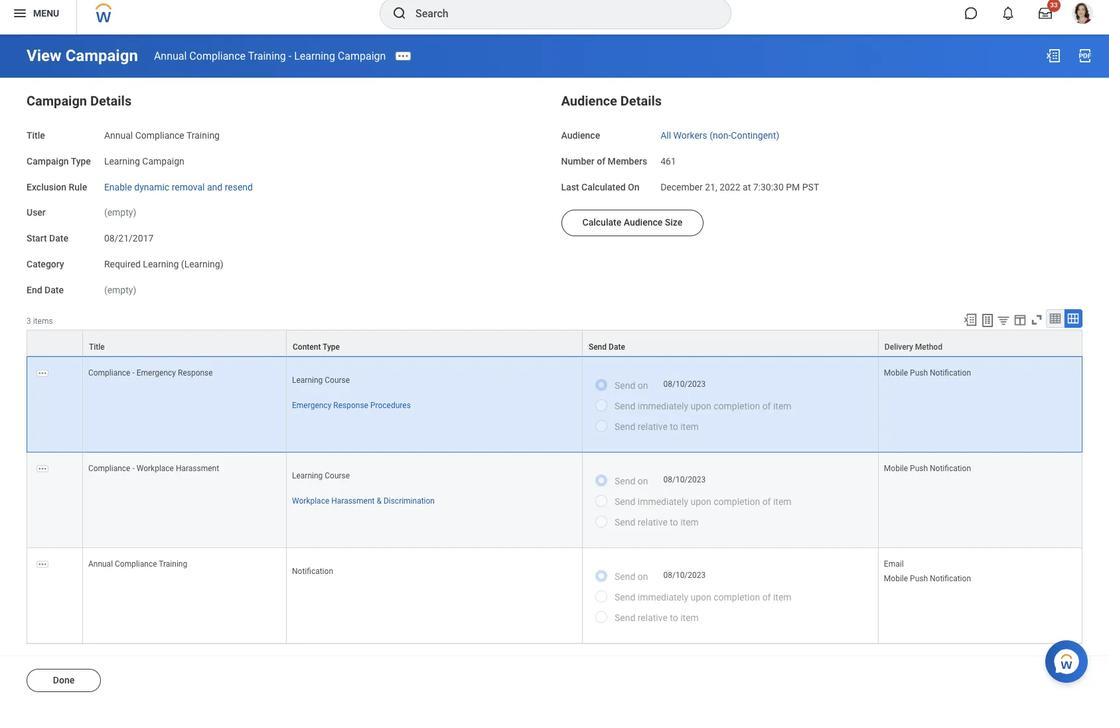 Task type: locate. For each thing, give the bounding box(es) containing it.
2 send on from the top
[[615, 476, 648, 487]]

Search Workday  search field
[[416, 0, 704, 28]]

1 horizontal spatial workplace
[[292, 497, 330, 506]]

1 row from the top
[[27, 330, 1083, 357]]

send immediately upon completion of item for emergency response procedures
[[615, 401, 792, 412]]

2 vertical spatial mobile
[[884, 575, 908, 584]]

1 vertical spatial learning course element
[[292, 469, 350, 481]]

send immediately upon completion of item for workplace harassment & discrimination
[[615, 497, 792, 507]]

title up compliance - emergency response
[[89, 343, 105, 352]]

2 vertical spatial audience
[[624, 217, 663, 228]]

training
[[248, 49, 286, 62], [187, 130, 220, 141], [159, 560, 187, 569]]

of
[[597, 156, 606, 166], [763, 401, 771, 412], [763, 497, 771, 507], [763, 592, 771, 603]]

3 on from the top
[[638, 572, 648, 583]]

0 vertical spatial training
[[248, 49, 286, 62]]

toolbar
[[957, 310, 1083, 330]]

all
[[661, 130, 671, 141]]

1 vertical spatial course
[[325, 472, 350, 481]]

training inside the title element
[[187, 130, 220, 141]]

learning course down content type
[[292, 376, 350, 385]]

required
[[104, 259, 141, 269]]

mobile push notification element
[[884, 366, 971, 378], [884, 462, 971, 474], [884, 572, 971, 584]]

content type button
[[287, 331, 582, 356]]

1 send on from the top
[[615, 381, 648, 391]]

1 vertical spatial learning course
[[292, 472, 350, 481]]

annual for the title element
[[104, 130, 133, 141]]

end
[[27, 285, 42, 295]]

mobile push notification element for workplace harassment & discrimination
[[884, 462, 971, 474]]

2 on from the top
[[638, 476, 648, 487]]

send
[[589, 343, 607, 352], [615, 381, 636, 391], [615, 401, 636, 412], [615, 422, 636, 432], [615, 476, 636, 487], [615, 497, 636, 507], [615, 517, 636, 528], [615, 572, 636, 583], [615, 592, 636, 603], [615, 613, 636, 624]]

1 to from the top
[[670, 422, 678, 432]]

3 items
[[27, 317, 53, 326]]

2 vertical spatial training
[[159, 560, 187, 569]]

0 horizontal spatial harassment
[[176, 464, 219, 474]]

audience details group
[[561, 90, 1083, 237]]

0 vertical spatial audience
[[561, 93, 617, 109]]

1 vertical spatial (empty)
[[104, 285, 136, 295]]

1 vertical spatial push
[[910, 464, 928, 474]]

item
[[773, 401, 792, 412], [681, 422, 699, 432], [773, 497, 792, 507], [681, 517, 699, 528], [773, 592, 792, 603], [681, 613, 699, 624]]

mobile push notification
[[884, 369, 971, 378], [884, 464, 971, 474], [884, 575, 971, 584]]

1 vertical spatial relative
[[638, 517, 668, 528]]

2 vertical spatial send relative to item
[[615, 613, 699, 624]]

0 vertical spatial (empty)
[[104, 207, 136, 218]]

type right the content
[[323, 343, 340, 352]]

1 relative from the top
[[638, 422, 668, 432]]

response down title popup button
[[178, 369, 213, 378]]

content
[[293, 343, 321, 352]]

mobile push notification element inside items selected list
[[884, 572, 971, 584]]

learning campaign
[[104, 156, 184, 166]]

2 send immediately upon completion of item from the top
[[615, 497, 792, 507]]

1 vertical spatial emergency
[[292, 401, 332, 410]]

course up emergency response procedures link at the left of page
[[325, 376, 350, 385]]

1 vertical spatial upon
[[691, 497, 712, 507]]

date for send date
[[609, 343, 625, 352]]

learning course for emergency
[[292, 376, 350, 385]]

email
[[884, 560, 904, 569]]

learning course element up workplace harassment & discrimination 'link'
[[292, 469, 350, 481]]

send on element for emergency response procedures
[[664, 379, 706, 390]]

1 vertical spatial completion
[[714, 497, 760, 507]]

3 push from the top
[[910, 575, 928, 584]]

learning course element for emergency
[[292, 373, 350, 385]]

1 horizontal spatial title
[[89, 343, 105, 352]]

harassment
[[176, 464, 219, 474], [331, 497, 375, 506]]

0 vertical spatial send immediately upon completion of item
[[615, 401, 792, 412]]

2 send relative to item from the top
[[615, 517, 699, 528]]

annual compliance training inside row
[[88, 560, 187, 569]]

0 vertical spatial mobile push notification
[[884, 369, 971, 378]]

items
[[33, 317, 53, 326]]

2 vertical spatial completion
[[714, 592, 760, 603]]

audience inside button
[[624, 217, 663, 228]]

0 horizontal spatial workplace
[[137, 464, 174, 474]]

1 details from the left
[[90, 93, 132, 109]]

select to filter grid data image
[[997, 314, 1011, 327]]

upon for emergency response procedures
[[691, 401, 712, 412]]

title
[[27, 130, 45, 141], [89, 343, 105, 352]]

-
[[289, 49, 292, 62], [132, 369, 135, 378], [132, 464, 135, 474]]

done
[[53, 675, 74, 686]]

1 push from the top
[[910, 369, 928, 378]]

3 send on element from the top
[[664, 570, 706, 581]]

send relative to item
[[615, 422, 699, 432], [615, 517, 699, 528], [615, 613, 699, 624]]

0 horizontal spatial response
[[178, 369, 213, 378]]

2 mobile push notification from the top
[[884, 464, 971, 474]]

campaign
[[65, 46, 138, 65], [338, 49, 386, 62], [27, 93, 87, 109], [27, 156, 69, 166], [142, 156, 184, 166]]

type for campaign type
[[71, 156, 91, 166]]

mobile inside items selected list
[[884, 575, 908, 584]]

of for compliance - emergency response
[[763, 401, 771, 412]]

1 vertical spatial send on
[[615, 476, 648, 487]]

audience for audience
[[561, 130, 600, 141]]

rule
[[69, 182, 87, 192]]

1 vertical spatial annual
[[104, 130, 133, 141]]

send relative to item for emergency response procedures
[[615, 422, 699, 432]]

0 vertical spatial send on
[[615, 381, 648, 391]]

08/10/2023 for workplace harassment & discrimination
[[664, 475, 706, 485]]

2 vertical spatial on
[[638, 572, 648, 583]]

(non-
[[710, 130, 731, 141]]

1 vertical spatial date
[[45, 285, 64, 295]]

1 vertical spatial annual compliance training
[[88, 560, 187, 569]]

0 vertical spatial send relative to item
[[615, 422, 699, 432]]

0 vertical spatial on
[[638, 381, 648, 391]]

search image
[[392, 5, 408, 21]]

1 vertical spatial audience
[[561, 130, 600, 141]]

send on for workplace harassment & discrimination
[[615, 476, 648, 487]]

0 vertical spatial immediately
[[638, 401, 689, 412]]

0 horizontal spatial type
[[71, 156, 91, 166]]

menu button
[[0, 0, 77, 35]]

export to worksheets image
[[980, 313, 996, 329]]

2 immediately from the top
[[638, 497, 689, 507]]

0 vertical spatial learning course element
[[292, 373, 350, 385]]

details down view campaign
[[90, 93, 132, 109]]

2 mobile from the top
[[884, 464, 908, 474]]

(empty) down required
[[104, 285, 136, 295]]

3 mobile from the top
[[884, 575, 908, 584]]

date
[[49, 233, 68, 244], [45, 285, 64, 295], [609, 343, 625, 352]]

toolbar inside view campaign main content
[[957, 310, 1083, 330]]

exclusion
[[27, 182, 66, 192]]

1 mobile push notification element from the top
[[884, 366, 971, 378]]

training for annual compliance training - learning campaign link
[[248, 49, 286, 62]]

delivery method button
[[879, 331, 1082, 356]]

0 vertical spatial annual compliance training
[[104, 130, 220, 141]]

row containing title
[[27, 330, 1083, 357]]

export to excel image
[[963, 313, 978, 327]]

3 mobile push notification from the top
[[884, 575, 971, 584]]

2 course from the top
[[325, 472, 350, 481]]

learning
[[294, 49, 335, 62], [104, 156, 140, 166], [143, 259, 179, 269], [292, 376, 323, 385], [292, 472, 323, 481]]

harassment inside 'link'
[[331, 497, 375, 506]]

3 08/10/2023 from the top
[[664, 571, 706, 580]]

members
[[608, 156, 647, 166]]

3 send immediately upon completion of item from the top
[[615, 592, 792, 603]]

(empty)
[[104, 207, 136, 218], [104, 285, 136, 295]]

annual inside the title element
[[104, 130, 133, 141]]

1 vertical spatial -
[[132, 369, 135, 378]]

upon
[[691, 401, 712, 412], [691, 497, 712, 507], [691, 592, 712, 603]]

2 (empty) from the top
[[104, 285, 136, 295]]

1 learning course from the top
[[292, 376, 350, 385]]

0 horizontal spatial details
[[90, 93, 132, 109]]

last
[[561, 182, 579, 192]]

2 mobile push notification element from the top
[[884, 462, 971, 474]]

0 vertical spatial send on element
[[664, 379, 706, 390]]

0 vertical spatial harassment
[[176, 464, 219, 474]]

on
[[628, 182, 640, 192]]

1 completion from the top
[[714, 401, 760, 412]]

details up all
[[621, 93, 662, 109]]

1 course from the top
[[325, 376, 350, 385]]

2 vertical spatial -
[[132, 464, 135, 474]]

0 vertical spatial annual
[[154, 49, 187, 62]]

1 send immediately upon completion of item from the top
[[615, 401, 792, 412]]

calculate audience size
[[583, 217, 683, 228]]

1 send on element from the top
[[664, 379, 706, 390]]

enable dynamic removal and resend link
[[104, 179, 253, 192]]

0 vertical spatial mobile push notification element
[[884, 366, 971, 378]]

1 horizontal spatial type
[[323, 343, 340, 352]]

number of members
[[561, 156, 647, 166]]

title up campaign type
[[27, 130, 45, 141]]

0 vertical spatial type
[[71, 156, 91, 166]]

view
[[27, 46, 62, 65]]

3 row from the top
[[27, 453, 1083, 549]]

mobile push notification for workplace harassment & discrimination
[[884, 464, 971, 474]]

type
[[71, 156, 91, 166], [323, 343, 340, 352]]

type inside content type 'popup button'
[[323, 343, 340, 352]]

1 vertical spatial send relative to item
[[615, 517, 699, 528]]

3 mobile push notification element from the top
[[884, 572, 971, 584]]

completion for emergency response procedures
[[714, 401, 760, 412]]

notification inside items selected list
[[930, 575, 971, 584]]

method
[[915, 343, 943, 352]]

0 vertical spatial completion
[[714, 401, 760, 412]]

1 (empty) from the top
[[104, 207, 136, 218]]

2 vertical spatial mobile push notification element
[[884, 572, 971, 584]]

2 upon from the top
[[691, 497, 712, 507]]

1 vertical spatial workplace
[[292, 497, 330, 506]]

0 vertical spatial relative
[[638, 422, 668, 432]]

0 horizontal spatial title
[[27, 130, 45, 141]]

0 vertical spatial 08/10/2023
[[664, 380, 706, 389]]

of for compliance - workplace harassment
[[763, 497, 771, 507]]

compliance
[[189, 49, 246, 62], [135, 130, 184, 141], [88, 369, 130, 378], [88, 464, 130, 474], [115, 560, 157, 569]]

0 vertical spatial workplace
[[137, 464, 174, 474]]

send on element
[[664, 379, 706, 390], [664, 475, 706, 485], [664, 570, 706, 581]]

delivery method
[[885, 343, 943, 352]]

2 learning course element from the top
[[292, 469, 350, 481]]

1 vertical spatial send immediately upon completion of item
[[615, 497, 792, 507]]

relative for workplace harassment & discrimination
[[638, 517, 668, 528]]

course
[[325, 376, 350, 385], [325, 472, 350, 481]]

2 vertical spatial relative
[[638, 613, 668, 624]]

training for the title element
[[187, 130, 220, 141]]

profile logan mcneil image
[[1072, 3, 1094, 27]]

0 vertical spatial mobile
[[884, 369, 908, 378]]

1 vertical spatial mobile
[[884, 464, 908, 474]]

2 vertical spatial send on
[[615, 572, 648, 583]]

3 immediately from the top
[[638, 592, 689, 603]]

0 vertical spatial push
[[910, 369, 928, 378]]

type inside campaign details group
[[71, 156, 91, 166]]

end date
[[27, 285, 64, 295]]

0 vertical spatial date
[[49, 233, 68, 244]]

2 details from the left
[[621, 93, 662, 109]]

audience
[[561, 93, 617, 109], [561, 130, 600, 141], [624, 217, 663, 228]]

2 vertical spatial send on element
[[664, 570, 706, 581]]

1 upon from the top
[[691, 401, 712, 412]]

08/21/2017
[[104, 233, 154, 244]]

learning course element
[[292, 373, 350, 385], [292, 469, 350, 481]]

0 vertical spatial title
[[27, 130, 45, 141]]

(empty) for user
[[104, 207, 136, 218]]

1 immediately from the top
[[638, 401, 689, 412]]

1 vertical spatial training
[[187, 130, 220, 141]]

3 send on from the top
[[615, 572, 648, 583]]

1 horizontal spatial details
[[621, 93, 662, 109]]

&
[[377, 497, 382, 506]]

immediately for emergency response procedures
[[638, 401, 689, 412]]

audience for audience details
[[561, 93, 617, 109]]

1 vertical spatial to
[[670, 517, 678, 528]]

title button
[[83, 331, 286, 356]]

to
[[670, 422, 678, 432], [670, 517, 678, 528], [670, 613, 678, 624]]

december
[[661, 182, 703, 192]]

1 send relative to item from the top
[[615, 422, 699, 432]]

campaign type
[[27, 156, 91, 166]]

1 vertical spatial response
[[334, 401, 368, 410]]

1 vertical spatial title
[[89, 343, 105, 352]]

- for harassment
[[132, 464, 135, 474]]

learning course
[[292, 376, 350, 385], [292, 472, 350, 481]]

send on element for workplace harassment & discrimination
[[664, 475, 706, 485]]

annual compliance training - learning campaign
[[154, 49, 386, 62]]

number
[[561, 156, 595, 166]]

08/10/2023
[[664, 380, 706, 389], [664, 475, 706, 485], [664, 571, 706, 580]]

mobile push notification inside items selected list
[[884, 575, 971, 584]]

0 vertical spatial learning course
[[292, 376, 350, 385]]

upon for workplace harassment & discrimination
[[691, 497, 712, 507]]

2 vertical spatial date
[[609, 343, 625, 352]]

0 vertical spatial to
[[670, 422, 678, 432]]

1 vertical spatial mobile push notification element
[[884, 462, 971, 474]]

push
[[910, 369, 928, 378], [910, 464, 928, 474], [910, 575, 928, 584]]

2 vertical spatial push
[[910, 575, 928, 584]]

2022
[[720, 182, 741, 192]]

(empty) up start date element
[[104, 207, 136, 218]]

2 vertical spatial immediately
[[638, 592, 689, 603]]

done button
[[27, 669, 101, 693]]

emergency down content type
[[292, 401, 332, 410]]

annual
[[154, 49, 187, 62], [104, 130, 133, 141], [88, 560, 113, 569]]

2 to from the top
[[670, 517, 678, 528]]

at
[[743, 182, 751, 192]]

learning for learning course element related to workplace
[[292, 472, 323, 481]]

2 vertical spatial 08/10/2023
[[664, 571, 706, 580]]

21,
[[705, 182, 718, 192]]

1 vertical spatial harassment
[[331, 497, 375, 506]]

pst
[[803, 182, 820, 192]]

items selected list
[[884, 557, 993, 585]]

type up "rule"
[[71, 156, 91, 166]]

1 vertical spatial 08/10/2023
[[664, 475, 706, 485]]

date inside popup button
[[609, 343, 625, 352]]

expand table image
[[1067, 312, 1080, 326]]

export to excel image
[[1046, 48, 1062, 64]]

3 relative from the top
[[638, 613, 668, 624]]

1 vertical spatial mobile push notification
[[884, 464, 971, 474]]

3 upon from the top
[[691, 592, 712, 603]]

notification element
[[292, 565, 333, 577]]

1 horizontal spatial harassment
[[331, 497, 375, 506]]

2 vertical spatial mobile push notification
[[884, 575, 971, 584]]

0 horizontal spatial emergency
[[137, 369, 176, 378]]

2 push from the top
[[910, 464, 928, 474]]

1 on from the top
[[638, 381, 648, 391]]

1 learning course element from the top
[[292, 373, 350, 385]]

1 08/10/2023 from the top
[[664, 380, 706, 389]]

discrimination
[[384, 497, 435, 506]]

2 completion from the top
[[714, 497, 760, 507]]

1 vertical spatial immediately
[[638, 497, 689, 507]]

on for workplace harassment & discrimination
[[638, 476, 648, 487]]

emergency
[[137, 369, 176, 378], [292, 401, 332, 410]]

send on for emergency response procedures
[[615, 381, 648, 391]]

campaign details button
[[27, 93, 132, 109]]

row
[[27, 330, 1083, 357], [27, 357, 1083, 453], [27, 453, 1083, 549], [27, 549, 1083, 644]]

on
[[638, 381, 648, 391], [638, 476, 648, 487], [638, 572, 648, 583]]

response left procedures
[[334, 401, 368, 410]]

1 mobile push notification from the top
[[884, 369, 971, 378]]

course up workplace harassment & discrimination 'link'
[[325, 472, 350, 481]]

2 08/10/2023 from the top
[[664, 475, 706, 485]]

emergency down title popup button
[[137, 369, 176, 378]]

start date
[[27, 233, 68, 244]]

annual compliance training
[[104, 130, 220, 141], [88, 560, 187, 569]]

notification
[[930, 369, 971, 378], [930, 464, 971, 474], [292, 567, 333, 577], [930, 575, 971, 584]]

learning course element down content type
[[292, 373, 350, 385]]

2 vertical spatial to
[[670, 613, 678, 624]]

2 send on element from the top
[[664, 475, 706, 485]]

0 vertical spatial upon
[[691, 401, 712, 412]]

1 vertical spatial send on element
[[664, 475, 706, 485]]

33 button
[[1031, 0, 1061, 28]]

of for annual compliance training
[[763, 592, 771, 603]]

1 mobile from the top
[[884, 369, 908, 378]]

title element
[[104, 122, 220, 142]]

2 learning course from the top
[[292, 472, 350, 481]]

completion for workplace harassment & discrimination
[[714, 497, 760, 507]]

details
[[90, 93, 132, 109], [621, 93, 662, 109]]

0 vertical spatial course
[[325, 376, 350, 385]]

1 vertical spatial on
[[638, 476, 648, 487]]

learning course up workplace harassment & discrimination 'link'
[[292, 472, 350, 481]]

2 vertical spatial annual
[[88, 560, 113, 569]]

08/10/2023 for emergency response procedures
[[664, 380, 706, 389]]

2 relative from the top
[[638, 517, 668, 528]]

2 vertical spatial upon
[[691, 592, 712, 603]]

2 vertical spatial send immediately upon completion of item
[[615, 592, 792, 603]]

1 vertical spatial type
[[323, 343, 340, 352]]

enable dynamic removal and resend
[[104, 182, 253, 192]]



Task type: vqa. For each thing, say whether or not it's contained in the screenshot.


Task type: describe. For each thing, give the bounding box(es) containing it.
and
[[207, 182, 223, 192]]

category
[[27, 259, 64, 269]]

annual for annual compliance training - learning campaign link
[[154, 49, 187, 62]]

immediately for workplace harassment & discrimination
[[638, 497, 689, 507]]

required learning (learning) element
[[104, 256, 223, 269]]

resend
[[225, 182, 253, 192]]

to for workplace harassment & discrimination
[[670, 517, 678, 528]]

learning course element for workplace
[[292, 469, 350, 481]]

learning course for workplace
[[292, 472, 350, 481]]

inbox large image
[[1039, 7, 1052, 20]]

view campaign
[[27, 46, 138, 65]]

(learning)
[[181, 259, 223, 269]]

1 horizontal spatial response
[[334, 401, 368, 410]]

mobile push notification element for emergency response procedures
[[884, 366, 971, 378]]

3
[[27, 317, 31, 326]]

relative for emergency response procedures
[[638, 422, 668, 432]]

menu
[[33, 8, 59, 18]]

compliance inside the title element
[[135, 130, 184, 141]]

course for harassment
[[325, 472, 350, 481]]

calculate audience size button
[[561, 210, 704, 237]]

1 horizontal spatial emergency
[[292, 401, 332, 410]]

461
[[661, 156, 676, 166]]

emergency response procedures link
[[292, 398, 411, 410]]

start
[[27, 233, 47, 244]]

4 row from the top
[[27, 549, 1083, 644]]

learning for learning course element corresponding to emergency
[[292, 376, 323, 385]]

mobile for workplace harassment & discrimination
[[884, 464, 908, 474]]

0 vertical spatial emergency
[[137, 369, 176, 378]]

size
[[665, 217, 683, 228]]

annual compliance training inside campaign details group
[[104, 130, 220, 141]]

2 row from the top
[[27, 357, 1083, 453]]

on for emergency response procedures
[[638, 381, 648, 391]]

campaign details group
[[27, 90, 548, 297]]

all workers (non-contingent)
[[661, 130, 780, 141]]

notifications large image
[[1002, 7, 1015, 20]]

33
[[1051, 1, 1058, 9]]

title inside popup button
[[89, 343, 105, 352]]

pm
[[786, 182, 800, 192]]

type for content type
[[323, 343, 340, 352]]

workplace harassment & discrimination link
[[292, 494, 435, 506]]

compliance - workplace harassment
[[88, 464, 219, 474]]

audience details button
[[561, 93, 662, 109]]

annual compliance training - learning campaign link
[[154, 49, 386, 62]]

send inside popup button
[[589, 343, 607, 352]]

push inside items selected list
[[910, 575, 928, 584]]

contingent)
[[731, 130, 780, 141]]

calculated
[[582, 182, 626, 192]]

exclusion rule
[[27, 182, 87, 192]]

workers
[[674, 130, 708, 141]]

delivery
[[885, 343, 913, 352]]

title inside campaign details group
[[27, 130, 45, 141]]

mobile for emergency response procedures
[[884, 369, 908, 378]]

send date
[[589, 343, 625, 352]]

click to view/edit grid preferences image
[[1013, 313, 1028, 327]]

push for workplace harassment & discrimination
[[910, 464, 928, 474]]

emergency response procedures
[[292, 401, 411, 410]]

dynamic
[[134, 182, 169, 192]]

compliance - emergency response
[[88, 369, 213, 378]]

enable
[[104, 182, 132, 192]]

last calculated on
[[561, 182, 640, 192]]

campaign details
[[27, 93, 132, 109]]

date for end date
[[45, 285, 64, 295]]

to for emergency response procedures
[[670, 422, 678, 432]]

email element
[[884, 557, 904, 569]]

content type
[[293, 343, 340, 352]]

send relative to item for workplace harassment & discrimination
[[615, 517, 699, 528]]

push for emergency response procedures
[[910, 369, 928, 378]]

annual inside row
[[88, 560, 113, 569]]

procedures
[[370, 401, 411, 410]]

send date button
[[583, 331, 878, 356]]

removal
[[172, 182, 205, 192]]

learning for learning campaign element
[[104, 156, 140, 166]]

number of members element
[[661, 148, 676, 168]]

learning campaign element
[[104, 153, 184, 166]]

view printable version (pdf) image
[[1078, 48, 1094, 64]]

table image
[[1049, 312, 1062, 326]]

start date element
[[104, 225, 154, 245]]

view campaign main content
[[0, 35, 1109, 704]]

0 vertical spatial response
[[178, 369, 213, 378]]

date for start date
[[49, 233, 68, 244]]

3 send relative to item from the top
[[615, 613, 699, 624]]

details for audience details
[[621, 93, 662, 109]]

details for campaign details
[[90, 93, 132, 109]]

last calculated on element
[[661, 174, 820, 193]]

mobile push notification for emergency response procedures
[[884, 369, 971, 378]]

user
[[27, 207, 46, 218]]

required learning (learning)
[[104, 259, 223, 269]]

workplace harassment & discrimination
[[292, 497, 435, 506]]

3 completion from the top
[[714, 592, 760, 603]]

- for response
[[132, 369, 135, 378]]

workplace inside 'link'
[[292, 497, 330, 506]]

0 vertical spatial -
[[289, 49, 292, 62]]

3 to from the top
[[670, 613, 678, 624]]

course for response
[[325, 376, 350, 385]]

fullscreen image
[[1030, 313, 1044, 327]]

(empty) for end date
[[104, 285, 136, 295]]

justify image
[[12, 5, 28, 21]]

all workers (non-contingent) link
[[661, 127, 780, 141]]

calculate
[[583, 217, 622, 228]]

7:30:30
[[753, 182, 784, 192]]

audience details
[[561, 93, 662, 109]]

december 21, 2022 at 7:30:30 pm pst
[[661, 182, 820, 192]]

of inside audience details group
[[597, 156, 606, 166]]



